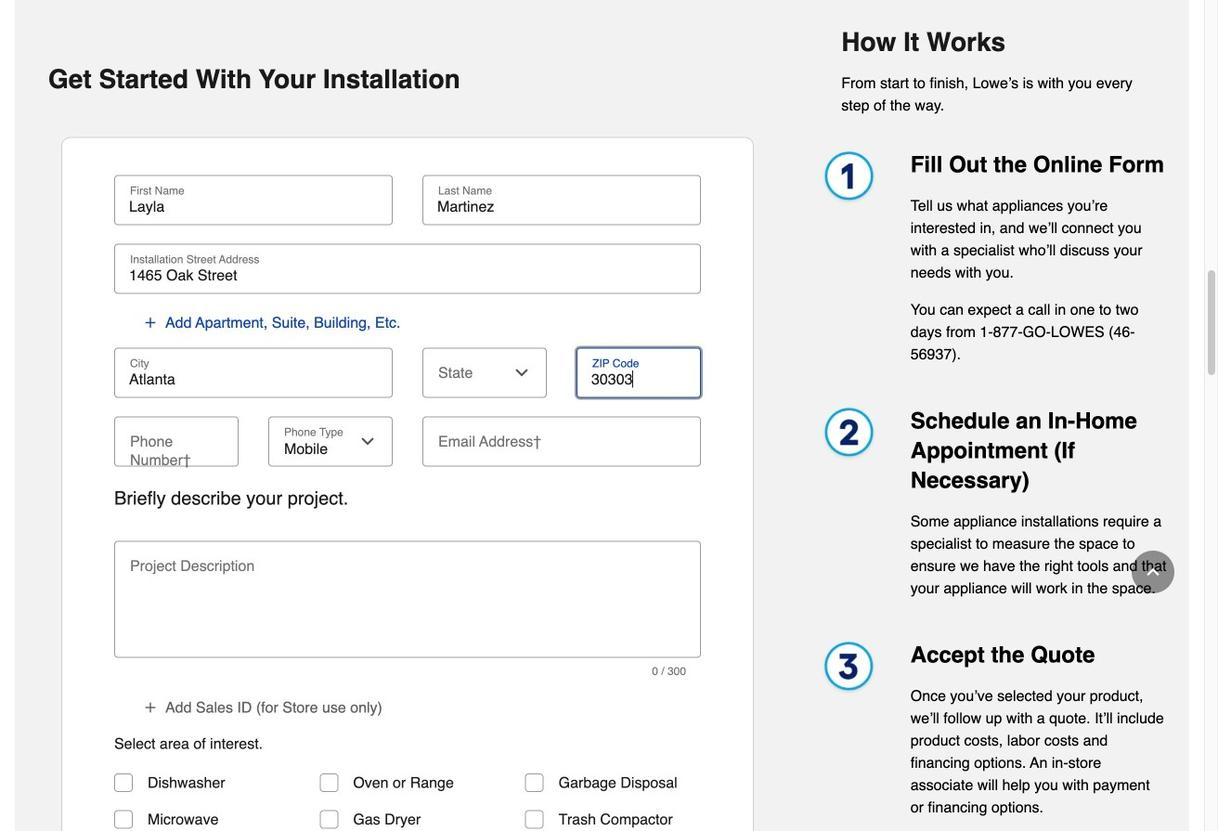 Task type: vqa. For each thing, say whether or not it's contained in the screenshot.
the middle orders
no



Task type: locate. For each thing, give the bounding box(es) containing it.
city text field
[[122, 370, 385, 389]]

an icon of a number two. image
[[815, 406, 881, 464]]

zipcode text field
[[584, 370, 694, 389]]

phoneNumber text field
[[122, 416, 231, 457]]

scroll to top element
[[1132, 551, 1175, 593]]

emailAddress text field
[[430, 416, 694, 457]]

FirstName text field
[[122, 197, 385, 216]]

an icon of a number one. image
[[815, 150, 881, 208]]



Task type: describe. For each thing, give the bounding box(es) containing it.
an icon of a number three. image
[[815, 640, 881, 698]]

address1 text field
[[122, 266, 694, 285]]

chevron up image
[[1144, 563, 1163, 581]]

projectDescription text field
[[122, 567, 694, 649]]

LastName text field
[[430, 197, 694, 216]]

plus image
[[143, 315, 158, 330]]

plus image
[[143, 700, 158, 715]]



